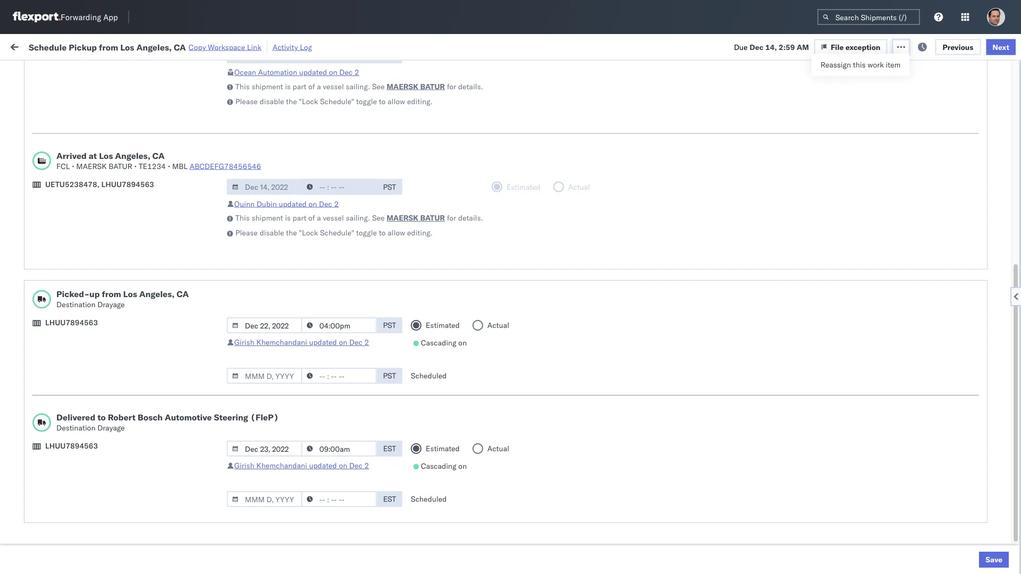 Task type: locate. For each thing, give the bounding box(es) containing it.
1 vertical spatial mmm d, yyyy text field
[[227, 368, 303, 384]]

angeles, down uetu5238478, lhuu7894563
[[114, 223, 143, 233]]

"lock for automation
[[299, 97, 318, 106]]

this down :
[[236, 82, 250, 91]]

1 vertical spatial abcdefg78456546
[[765, 271, 837, 280]]

2 part from the top
[[293, 213, 307, 223]]

4 schedule delivery appointment from the top
[[24, 364, 131, 373]]

destination inside delivered to robert bosch automotive steering (flep) destination drayage
[[56, 424, 96, 433]]

1 this shipment is part of a vessel sailing. see maersk batur for details. from the top
[[236, 82, 483, 91]]

edt, left aug
[[212, 107, 229, 116]]

pickup
[[69, 42, 97, 52], [58, 153, 81, 162], [58, 176, 81, 186], [58, 223, 81, 233], [54, 293, 77, 303], [58, 340, 81, 350], [58, 382, 81, 391], [58, 411, 81, 420], [58, 475, 81, 485], [54, 499, 77, 508]]

0 vertical spatial estimated
[[426, 321, 460, 330]]

2 schedule pickup from los angeles, ca button from the top
[[24, 176, 155, 188]]

destination inside picked-up from los angeles, ca destination drayage
[[56, 300, 96, 309]]

0 vertical spatial flexport
[[417, 107, 444, 116]]

2 toggle from the top
[[356, 228, 377, 238]]

2 vertical spatial maersk
[[387, 213, 419, 223]]

upload customs clearance documents for first upload customs clearance documents button from the bottom of the page
[[24, 247, 157, 256]]

lhuu7894563 down te1234
[[101, 180, 154, 189]]

2 est from the top
[[383, 495, 396, 504]]

2 actual from the top
[[488, 444, 510, 454]]

2 scheduled from the top
[[411, 495, 447, 504]]

los
[[120, 42, 134, 52], [99, 150, 113, 161], [100, 153, 112, 162], [100, 176, 112, 186], [100, 223, 112, 233], [123, 289, 137, 300], [96, 293, 108, 303], [100, 340, 112, 350], [100, 411, 112, 420]]

schedule pickup from los angeles, ca link for fourth the 'schedule pickup from los angeles, ca' button from the bottom of the page
[[24, 176, 155, 187]]

1 vertical spatial a
[[317, 213, 321, 223]]

schedule delivery appointment button up the arrived
[[24, 129, 131, 141]]

consignee for 3:00 am edt, aug 19, 2022
[[468, 107, 504, 116]]

11:30 down automotive
[[180, 434, 201, 444]]

• left mbl
[[168, 162, 170, 171]]

11 ocean fcl from the top
[[343, 434, 381, 444]]

netherlands for first schedule pickup from rotterdam, netherlands link from the top of the page
[[24, 392, 66, 402]]

vessel down ocean automation updated on dec 2 button
[[323, 82, 344, 91]]

8 ocean fcl from the top
[[343, 341, 381, 350]]

customs for second the upload customs clearance documents link from the bottom
[[51, 247, 80, 256]]

1 vertical spatial at
[[89, 150, 97, 161]]

0 vertical spatial girish khemchandani updated on dec 2
[[234, 338, 369, 347]]

2 vertical spatial documents
[[118, 434, 157, 443]]

3 edt, from the top
[[212, 154, 229, 163]]

pickup for confirm pickup from los angeles, ca button
[[54, 293, 77, 303]]

1 scheduled from the top
[[411, 371, 447, 381]]

mmm d, yyyy text field up no
[[227, 47, 303, 63]]

from for the confirm pickup from los angeles, ca link
[[78, 293, 94, 303]]

fcl
[[367, 107, 381, 116], [367, 130, 381, 139], [56, 162, 70, 171], [367, 177, 381, 186], [367, 200, 381, 210], [367, 224, 381, 233], [367, 271, 381, 280], [367, 317, 381, 327], [367, 341, 381, 350], [367, 364, 381, 374], [367, 388, 381, 397], [367, 434, 381, 444], [367, 458, 381, 467], [367, 481, 381, 491], [367, 505, 381, 514]]

schedule pickup from los angeles, ca link for 4th the 'schedule pickup from los angeles, ca' button
[[24, 340, 155, 350]]

lhuu7894563,
[[692, 270, 747, 280]]

angeles, right "delivered"
[[114, 411, 143, 420]]

0 vertical spatial for
[[447, 82, 457, 91]]

netherlands
[[24, 392, 66, 402], [24, 486, 66, 495], [24, 510, 66, 519]]

confirm inside "link"
[[24, 317, 52, 326]]

schedule pickup from rotterdam, netherlands link
[[24, 381, 160, 403], [24, 475, 160, 496]]

cascading on for delivered to robert bosch automotive steering (flep)
[[421, 462, 467, 471]]

gaurav
[[906, 130, 930, 139]]

1 vertical spatial destination
[[56, 424, 96, 433]]

1 vertical spatial upload
[[24, 247, 49, 256]]

"lock down snooze
[[299, 97, 318, 106]]

-- : -- -- text field
[[302, 179, 377, 195], [302, 318, 377, 334], [302, 368, 377, 384]]

1 cascading from the top
[[421, 338, 457, 348]]

please disable the "lock schedule" toggle to allow editing.
[[236, 97, 433, 106], [236, 228, 433, 238]]

pst for girish khemchandani updated on dec 2
[[383, 321, 396, 330]]

1 lagerfeld from the top
[[597, 388, 628, 397]]

upload customs clearance documents link down workitem button
[[24, 106, 157, 116]]

customs down "delivered"
[[51, 434, 80, 443]]

0 vertical spatial 8:30
[[180, 458, 197, 467]]

1 vertical spatial upload customs clearance documents link
[[24, 246, 157, 257]]

schedule" for quinn dubin updated on dec 2
[[320, 228, 354, 238]]

schedule for schedule pickup from los angeles, ca link corresponding to fifth the 'schedule pickup from los angeles, ca' button from the bottom of the page
[[24, 153, 56, 162]]

upload customs clearance documents link down "delivered"
[[24, 433, 157, 444]]

•
[[72, 162, 74, 171], [134, 162, 137, 171], [168, 162, 170, 171]]

customs for third the upload customs clearance documents link from the bottom
[[51, 106, 80, 115]]

2 • from the left
[[134, 162, 137, 171]]

no
[[249, 66, 258, 74]]

1 vertical spatial toggle
[[356, 228, 377, 238]]

1 vertical spatial 30,
[[243, 481, 255, 491]]

filtered
[[11, 65, 37, 75]]

1 account from the top
[[544, 388, 572, 397]]

1 vertical spatial actual
[[488, 444, 510, 454]]

0 vertical spatial work
[[30, 39, 58, 53]]

10 ocean fcl from the top
[[343, 388, 381, 397]]

2 the from the top
[[286, 228, 297, 238]]

angeles, inside "arrived at los angeles, ca fcl • maersk batur • te1234 • mbl abcdefg78456546"
[[115, 150, 150, 161]]

1 schedule pickup from rotterdam, netherlands from the top
[[24, 382, 138, 402]]

los for fifth the 'schedule pickup from los angeles, ca' button from the bottom of the page
[[100, 153, 112, 162]]

0 vertical spatial drayage
[[97, 300, 125, 309]]

2 integration from the top
[[490, 434, 526, 444]]

0 vertical spatial details.
[[458, 82, 483, 91]]

4 nov from the top
[[231, 200, 245, 210]]

my work
[[11, 39, 58, 53]]

1 resize handle column header from the left
[[161, 82, 174, 575]]

1 vertical spatial 8:30 pm est, jan 30, 2023
[[180, 481, 275, 491]]

1 vertical spatial flexport demo consignee
[[417, 341, 504, 350]]

angeles, inside button
[[110, 293, 139, 303]]

upload for third the upload customs clearance documents link from the bottom
[[24, 106, 49, 115]]

at for arrived
[[89, 150, 97, 161]]

8:30 for schedule pickup from rotterdam, netherlands
[[180, 481, 197, 491]]

rotterdam, inside confirm pickup from rotterdam, netherlands
[[96, 499, 134, 508]]

schedule delivery appointment button down uetu5238478,
[[24, 199, 131, 211]]

"lock for dubin
[[299, 228, 318, 238]]

this shipment is part of a vessel sailing. see maersk batur for details.
[[236, 82, 483, 91], [236, 213, 483, 223]]

schedule for fourth schedule delivery appointment link
[[24, 457, 56, 467]]

1 clearance from the top
[[82, 106, 117, 115]]

batur for quinn dubin updated on dec 2
[[421, 213, 445, 223]]

upload customs clearance documents button
[[24, 106, 157, 117], [24, 246, 157, 258]]

1 vertical spatial girish
[[234, 461, 255, 471]]

delivery up "picked-"
[[58, 270, 85, 279]]

14, right 'due'
[[766, 42, 777, 51]]

2 vertical spatial mmm d, yyyy text field
[[227, 492, 303, 508]]

appointment up the up
[[87, 270, 131, 279]]

2 upload from the top
[[24, 247, 49, 256]]

upload customs clearance documents for 2nd upload customs clearance documents button from the bottom of the page
[[24, 106, 157, 115]]

from for schedule pickup from los angeles, ca link related to fourth the 'schedule pickup from los angeles, ca' button from the bottom of the page
[[83, 176, 98, 186]]

0 vertical spatial integration
[[490, 388, 526, 397]]

schedule pickup from rotterdam, netherlands link up "delivered"
[[24, 381, 160, 403]]

actual
[[488, 321, 510, 330], [488, 444, 510, 454]]

1 vertical spatial upload customs clearance documents
[[24, 247, 157, 256]]

snoozed : no
[[220, 66, 258, 74]]

from for first schedule pickup from rotterdam, netherlands link from the top of the page
[[83, 382, 98, 391]]

0 vertical spatial 11:30 pm est, jan 23, 2023
[[180, 364, 280, 374]]

girish khemchandani updated on dec 2
[[234, 338, 369, 347], [234, 461, 369, 471]]

for for pst
[[447, 213, 457, 223]]

flex-1889466
[[619, 271, 674, 280]]

mbl
[[172, 162, 188, 171]]

te1234
[[139, 162, 166, 171]]

cascading on
[[421, 338, 467, 348], [421, 462, 467, 471]]

batch action button
[[946, 38, 1016, 54]]

girish down the 28,
[[234, 461, 255, 471]]

11:30
[[180, 364, 201, 374], [180, 388, 201, 397], [180, 434, 201, 444]]

karl
[[581, 388, 595, 397], [581, 434, 595, 444]]

14,
[[766, 42, 777, 51], [246, 271, 258, 280]]

1 disable from the top
[[260, 97, 284, 106]]

1 integration test account - karl lagerfeld from the top
[[490, 388, 628, 397]]

activity log button
[[273, 40, 312, 53]]

1 vertical spatial flex-
[[619, 271, 642, 280]]

11:30 down the 2:59 am est, jan 13, 2023
[[180, 364, 201, 374]]

client name
[[417, 87, 452, 95]]

1 vertical spatial rotterdam,
[[100, 475, 138, 485]]

delivery down uetu5238478,
[[58, 200, 85, 209]]

cascading for picked-up from los angeles, ca
[[421, 338, 457, 348]]

schedule pickup from los angeles, ca link for third the 'schedule pickup from los angeles, ca' button from the top of the page
[[24, 223, 155, 233]]

this shipment is part of a vessel sailing. see maersk batur for details. for quinn dubin updated on dec 2
[[236, 213, 483, 223]]

0 vertical spatial 30,
[[243, 458, 255, 467]]

1 destination from the top
[[56, 300, 96, 309]]

upload
[[24, 106, 49, 115], [24, 247, 49, 256], [24, 434, 49, 443]]

pickup inside the confirm pickup from los angeles, ca link
[[54, 293, 77, 303]]

2022
[[260, 107, 279, 116], [255, 130, 274, 139], [255, 154, 274, 163], [255, 177, 274, 186], [255, 200, 274, 210], [255, 224, 274, 233], [259, 271, 278, 280], [259, 294, 277, 303], [259, 317, 278, 327]]

2 drayage from the top
[[97, 424, 125, 433]]

est,
[[212, 271, 228, 280], [212, 294, 228, 303], [212, 317, 228, 327], [212, 341, 228, 350], [217, 364, 232, 374], [217, 388, 232, 397], [212, 411, 228, 420], [217, 434, 232, 444], [212, 458, 228, 467], [212, 481, 228, 491], [212, 505, 228, 514]]

0 vertical spatial girish khemchandani updated on dec 2 button
[[234, 338, 369, 347]]

2 consignee from the top
[[468, 341, 504, 350]]

los inside button
[[96, 293, 108, 303]]

0 vertical spatial 11:30
[[180, 364, 201, 374]]

schedule delivery appointment button up "picked-"
[[24, 270, 131, 281]]

schedule delivery appointment down "delivered"
[[24, 457, 131, 467]]

from for schedule pickup from los angeles, ca link corresponding to fifth the 'schedule pickup from los angeles, ca' button from the bottom of the page
[[83, 153, 98, 162]]

delivery inside confirm delivery "link"
[[54, 317, 81, 326]]

1 11:30 pm est, jan 23, 2023 from the top
[[180, 364, 280, 374]]

at for 778
[[211, 41, 218, 51]]

1 vertical spatial work
[[868, 60, 884, 69]]

0 vertical spatial upload customs clearance documents link
[[24, 106, 157, 116]]

disable
[[260, 97, 284, 106], [260, 228, 284, 238]]

1 vertical spatial -- : -- -- text field
[[302, 441, 377, 457]]

1 vertical spatial schedule pickup from rotterdam, netherlands link
[[24, 475, 160, 496]]

0 vertical spatial sailing.
[[346, 82, 370, 91]]

schedule pickup from rotterdam, netherlands link up 'confirm pickup from rotterdam, netherlands' 'link'
[[24, 475, 160, 496]]

see for cst
[[372, 82, 385, 91]]

schedule pickup from los angeles, ca
[[24, 153, 155, 162], [24, 176, 155, 186], [24, 223, 155, 233], [24, 340, 155, 350], [24, 411, 155, 420]]

lhuu7894563
[[101, 180, 154, 189], [45, 318, 98, 328], [45, 442, 98, 451]]

work up by:
[[30, 39, 58, 53]]

1 netherlands from the top
[[24, 392, 66, 402]]

2 cascading from the top
[[421, 462, 457, 471]]

- for 11:30 pm est, jan 28, 2023
[[574, 434, 579, 444]]

1 girish khemchandani updated on dec 2 from the top
[[234, 338, 369, 347]]

0 vertical spatial of
[[309, 82, 315, 91]]

schedule delivery appointment link up "delivered"
[[24, 363, 131, 374]]

resize handle column header
[[161, 82, 174, 575], [286, 82, 299, 575], [325, 82, 338, 575], [398, 82, 411, 575], [472, 82, 484, 575], [584, 82, 597, 575], [674, 82, 687, 575], [747, 82, 760, 575], [888, 82, 900, 575], [961, 82, 974, 575], [995, 82, 1007, 575]]

1 vertical spatial to
[[379, 228, 386, 238]]

2023 up '(flep)'
[[261, 388, 280, 397]]

confirm delivery button
[[24, 316, 81, 328]]

bosch
[[417, 130, 438, 139], [490, 130, 511, 139], [490, 177, 511, 186], [417, 224, 438, 233], [417, 271, 438, 280], [490, 271, 511, 280], [417, 317, 438, 327], [490, 317, 511, 327], [138, 412, 163, 423]]

khemchandani
[[257, 338, 307, 347], [257, 461, 307, 471]]

14, up '7:00 pm est, dec 23, 2022'
[[246, 271, 258, 280]]

0 vertical spatial this shipment is part of a vessel sailing. see maersk batur for details.
[[236, 82, 483, 91]]

integration test account - karl lagerfeld for 11:30 pm est, jan 23, 2023
[[490, 388, 628, 397]]

0 vertical spatial -- : -- -- text field
[[302, 179, 377, 195]]

edt,
[[212, 107, 229, 116], [212, 130, 229, 139], [212, 154, 229, 163], [212, 177, 229, 186], [212, 200, 229, 210], [212, 224, 229, 233]]

angeles, up uetu5238478, lhuu7894563
[[114, 153, 143, 162]]

5 schedule pickup from los angeles, ca from the top
[[24, 411, 155, 420]]

MMM D, YYYY text field
[[227, 47, 303, 63], [227, 368, 303, 384], [227, 441, 303, 457]]

documents down 'robert'
[[118, 434, 157, 443]]

jan left the 28,
[[234, 434, 246, 444]]

maersk batur link
[[387, 81, 445, 92], [387, 213, 445, 224]]

2 estimated from the top
[[426, 444, 460, 454]]

rotterdam, for 'confirm pickup from rotterdam, netherlands' 'link'
[[96, 499, 134, 508]]

arrived at los angeles, ca fcl • maersk batur • te1234 • mbl abcdefg78456546
[[56, 150, 261, 171]]

by:
[[38, 65, 49, 75]]

0 vertical spatial karl
[[581, 388, 595, 397]]

flex-
[[619, 130, 642, 139], [619, 271, 642, 280], [619, 388, 642, 397]]

lhuu7894563 down "picked-"
[[45, 318, 98, 328]]

4 schedule delivery appointment button from the top
[[24, 363, 131, 375]]

editing.
[[407, 97, 433, 106], [407, 228, 433, 238]]

pm right 7:00
[[198, 294, 210, 303]]

angeles, inside picked-up from los angeles, ca destination drayage
[[139, 289, 175, 300]]

integration for 11:30 pm est, jan 28, 2023
[[490, 434, 526, 444]]

part down quinn dubin updated on dec 2 button
[[293, 213, 307, 223]]

delivery for confirm delivery "link"
[[54, 317, 81, 326]]

pickup for confirm pickup from rotterdam, netherlands button
[[54, 499, 77, 508]]

2 editing. from the top
[[407, 228, 433, 238]]

account for 11:30 pm est, jan 23, 2023
[[544, 388, 572, 397]]

0 vertical spatial cascading on
[[421, 338, 467, 348]]

3 flex- from the top
[[619, 388, 642, 397]]

0 vertical spatial 14,
[[766, 42, 777, 51]]

is down ocean automation updated on dec 2 button
[[285, 82, 291, 91]]

upload customs clearance documents link up the up
[[24, 246, 157, 257]]

1 vertical spatial demo
[[446, 341, 466, 350]]

1 vertical spatial consignee
[[468, 341, 504, 350]]

1 editing. from the top
[[407, 97, 433, 106]]

2:59 am est, dec 14, 2022
[[180, 271, 278, 280]]

drayage inside delivered to robert bosch automotive steering (flep) destination drayage
[[97, 424, 125, 433]]

30, down the 28,
[[243, 458, 255, 467]]

mmm d, yyyy text field down 13,
[[227, 368, 303, 384]]

2 see from the top
[[372, 213, 385, 223]]

0 vertical spatial mmm d, yyyy text field
[[227, 179, 303, 195]]

3 mmm d, yyyy text field from the top
[[227, 441, 303, 457]]

1 vertical spatial this shipment is part of a vessel sailing. see maersk batur for details.
[[236, 213, 483, 223]]

appointment down workitem button
[[87, 130, 131, 139]]

2 vertical spatial upload
[[24, 434, 49, 443]]

delivery down "picked-"
[[54, 317, 81, 326]]

batch
[[962, 41, 983, 51]]

30, for schedule pickup from rotterdam, netherlands
[[243, 481, 255, 491]]

upload customs clearance documents button down workitem button
[[24, 106, 157, 117]]

abcdefg78456546 inside "arrived at los angeles, ca fcl • maersk batur • te1234 • mbl abcdefg78456546"
[[190, 162, 261, 171]]

angeles, for 1st the 'schedule pickup from los angeles, ca' button from the bottom
[[114, 411, 143, 420]]

2023 right 13,
[[257, 341, 276, 350]]

flex-1889466 button
[[602, 268, 677, 283], [602, 268, 677, 283]]

3 schedule pickup from los angeles, ca from the top
[[24, 223, 155, 233]]

lhuu7894563 down "delivered"
[[45, 442, 98, 451]]

schedule pickup from los angeles, ca copy workspace link
[[29, 42, 262, 52]]

vessel down quinn dubin updated on dec 2 button
[[323, 213, 344, 223]]

sailing. for ocean automation updated on dec 2
[[346, 82, 370, 91]]

integration
[[490, 388, 526, 397], [490, 434, 526, 444]]

schedule delivery appointment link up the arrived
[[24, 129, 131, 140]]

0 horizontal spatial at
[[89, 150, 97, 161]]

schedule delivery appointment link up "picked-"
[[24, 270, 131, 280]]

"lock down quinn dubin updated on dec 2 button
[[299, 228, 318, 238]]

1 actual from the top
[[488, 321, 510, 330]]

2 vertical spatial -- : -- -- text field
[[302, 492, 377, 508]]

reassign this work item
[[821, 60, 901, 69]]

1 vertical spatial part
[[293, 213, 307, 223]]

destination down "picked-"
[[56, 300, 96, 309]]

0 vertical spatial schedule pickup from rotterdam, netherlands button
[[24, 381, 160, 404]]

0 vertical spatial cascading
[[421, 338, 457, 348]]

2023 down the 2:59 am est, jan 13, 2023
[[261, 364, 280, 374]]

0 vertical spatial destination
[[56, 300, 96, 309]]

schedule pickup from rotterdam, netherlands up "delivered"
[[24, 382, 138, 402]]

2 girish khemchandani updated on dec 2 from the top
[[234, 461, 369, 471]]

0 vertical spatial account
[[544, 388, 572, 397]]

1 vertical spatial batur
[[109, 162, 132, 171]]

demo for 2022
[[446, 107, 466, 116]]

workspace
[[208, 42, 245, 52]]

2 netherlands from the top
[[24, 486, 66, 495]]

upload for 3rd the upload customs clearance documents link from the top
[[24, 434, 49, 443]]

schedule delivery appointment link
[[24, 129, 131, 140], [24, 270, 131, 280], [24, 363, 131, 374], [24, 457, 131, 467]]

2 destination from the top
[[56, 424, 96, 433]]

work right this on the top right of the page
[[868, 60, 884, 69]]

angeles, for fifth the 'schedule pickup from los angeles, ca' button from the bottom of the page
[[114, 153, 143, 162]]

flex-1846748 button
[[602, 127, 677, 142], [602, 127, 677, 142]]

flex- for 1889466
[[619, 271, 642, 280]]

2 please from the top
[[236, 228, 258, 238]]

clearance down workitem button
[[82, 106, 117, 115]]

1 vertical spatial lagerfeld
[[597, 434, 628, 444]]

ca inside "arrived at los angeles, ca fcl • maersk batur • te1234 • mbl abcdefg78456546"
[[153, 150, 165, 161]]

filtered by:
[[11, 65, 49, 75]]

confirm
[[24, 293, 52, 303], [24, 317, 52, 326], [24, 499, 52, 508]]

"lock
[[299, 97, 318, 106], [299, 228, 318, 238]]

3 documents from the top
[[118, 434, 157, 443]]

1 "lock from the top
[[299, 97, 318, 106]]

maersk for quinn dubin updated on dec 2
[[387, 213, 419, 223]]

1 vertical spatial khemchandani
[[257, 461, 307, 471]]

los for third the 'schedule pickup from los angeles, ca' button from the top of the page
[[100, 223, 112, 233]]

see
[[372, 82, 385, 91], [372, 213, 385, 223]]

activity log
[[273, 42, 312, 52]]

2 of from the top
[[309, 213, 315, 223]]

at left risk
[[211, 41, 218, 51]]

1 allow from the top
[[388, 97, 405, 106]]

scheduled for delivered to robert bosch automotive steering (flep)
[[411, 495, 447, 504]]

flexport demo consignee for 2:59 am est, jan 13, 2023
[[417, 341, 504, 350]]

1 schedule pickup from los angeles, ca from the top
[[24, 153, 155, 162]]

1 vertical spatial the
[[286, 228, 297, 238]]

flexport. image
[[13, 12, 61, 22]]

0 vertical spatial consignee
[[468, 107, 504, 116]]

account
[[544, 388, 572, 397], [544, 434, 572, 444]]

2 vertical spatial 11:30
[[180, 434, 201, 444]]

est
[[383, 444, 396, 454], [383, 495, 396, 504]]

picked-up from los angeles, ca destination drayage
[[56, 289, 189, 309]]

of down quinn dubin updated on dec 2 button
[[309, 213, 315, 223]]

hlxu8034992
[[805, 130, 857, 139]]

0 vertical spatial pst
[[383, 182, 396, 192]]

los inside picked-up from los angeles, ca destination drayage
[[123, 289, 137, 300]]

2 2:59 am edt, nov 5, 2022 from the top
[[180, 154, 274, 163]]

drayage
[[97, 300, 125, 309], [97, 424, 125, 433]]

MMM D, YYYY text field
[[227, 179, 303, 195], [227, 318, 303, 334], [227, 492, 303, 508]]

3:00
[[180, 107, 197, 116]]

1 vertical spatial integration test account - karl lagerfeld
[[490, 434, 628, 444]]

2 vertical spatial flex-
[[619, 388, 642, 397]]

1 vertical spatial sailing.
[[346, 213, 370, 223]]

8 resize handle column header from the left
[[747, 82, 760, 575]]

lhuu7894563 for robert
[[45, 442, 98, 451]]

upload customs clearance documents down workitem button
[[24, 106, 157, 115]]

girish down "24,"
[[234, 338, 255, 347]]

0 vertical spatial rotterdam,
[[100, 382, 138, 391]]

2 -- : -- -- text field from the top
[[302, 318, 377, 334]]

2 vertical spatial customs
[[51, 434, 80, 443]]

7 ocean fcl from the top
[[343, 317, 381, 327]]

24,
[[246, 317, 258, 327]]

schedule pickup from los angeles, ca for schedule pickup from los angeles, ca link related to 1st the 'schedule pickup from los angeles, ca' button from the bottom
[[24, 411, 155, 420]]

23, down 13,
[[248, 364, 260, 374]]

track
[[271, 41, 288, 51]]

2 vertical spatial pst
[[383, 371, 396, 381]]

0 horizontal spatial work
[[30, 39, 58, 53]]

1 vertical spatial cascading on
[[421, 462, 467, 471]]

11:30 up automotive
[[180, 388, 201, 397]]

0 vertical spatial the
[[286, 97, 297, 106]]

angeles, for fourth the 'schedule pickup from los angeles, ca' button from the bottom of the page
[[114, 176, 143, 186]]

part down ocean automation updated on dec 2 button
[[293, 82, 307, 91]]

1 karl from the top
[[581, 388, 595, 397]]

customs up "picked-"
[[51, 247, 80, 256]]

to for cst
[[379, 97, 386, 106]]

uetu5238478
[[749, 270, 801, 280]]

0 vertical spatial maersk
[[387, 82, 419, 91]]

2 clearance from the top
[[82, 247, 117, 256]]

1 vertical spatial documents
[[118, 247, 157, 256]]

a
[[317, 82, 321, 91], [317, 213, 321, 223]]

from inside confirm pickup from rotterdam, netherlands
[[78, 499, 94, 508]]

am down 9:00 am est, dec 24, 2022 on the bottom of page
[[198, 341, 211, 350]]

netherlands inside confirm pickup from rotterdam, netherlands
[[24, 510, 66, 519]]

1 estimated from the top
[[426, 321, 460, 330]]

3 confirm from the top
[[24, 499, 52, 508]]

2 vertical spatial -
[[574, 434, 579, 444]]

1 vertical spatial drayage
[[97, 424, 125, 433]]

1 horizontal spatial 14,
[[766, 42, 777, 51]]

1 vertical spatial "lock
[[299, 228, 318, 238]]

1 vertical spatial editing.
[[407, 228, 433, 238]]

arrived
[[56, 150, 87, 161]]

8:30 pm est, jan 30, 2023 up 2:00 am est, feb 3, 2023
[[180, 481, 275, 491]]

0 vertical spatial actual
[[488, 321, 510, 330]]

import work
[[90, 41, 134, 51]]

1 flexport from the top
[[417, 107, 444, 116]]

ca for 1st the 'schedule pickup from los angeles, ca' button from the bottom
[[145, 411, 155, 420]]

batur for ocean automation updated on dec 2
[[421, 82, 445, 91]]

0 vertical spatial schedule pickup from rotterdam, netherlands link
[[24, 381, 160, 403]]

edt, down the abcdefg78456546 button
[[212, 177, 229, 186]]

test123456
[[765, 130, 810, 139]]

this down quinn
[[236, 213, 250, 223]]

4 resize handle column header from the left
[[398, 82, 411, 575]]

am left the steering
[[198, 411, 211, 420]]

picked-
[[56, 289, 89, 300]]

• down the arrived
[[72, 162, 74, 171]]

at inside "arrived at los angeles, ca fcl • maersk batur • te1234 • mbl abcdefg78456546"
[[89, 150, 97, 161]]

1 vertical spatial netherlands
[[24, 486, 66, 495]]

estimated
[[426, 321, 460, 330], [426, 444, 460, 454]]

to inside delivered to robert bosch automotive steering (flep) destination drayage
[[97, 412, 106, 423]]

1 vertical spatial customs
[[51, 247, 80, 256]]

0 vertical spatial to
[[379, 97, 386, 106]]

jan up feb
[[230, 481, 242, 491]]

4 schedule pickup from los angeles, ca link from the top
[[24, 340, 155, 350]]

documents up picked-up from los angeles, ca destination drayage
[[118, 247, 157, 256]]

upload customs clearance documents
[[24, 106, 157, 115], [24, 247, 157, 256], [24, 434, 157, 443]]

1 vertical spatial is
[[285, 213, 291, 223]]

2 nov from the top
[[231, 154, 245, 163]]

pickup inside confirm pickup from rotterdam, netherlands
[[54, 499, 77, 508]]

from for 1st schedule pickup from rotterdam, netherlands link from the bottom of the page
[[83, 475, 98, 485]]

jan up 25,
[[234, 388, 246, 397]]

13 ocean fcl from the top
[[343, 481, 381, 491]]

estimated for picked-up from los angeles, ca
[[426, 321, 460, 330]]

1 flex- from the top
[[619, 130, 642, 139]]

mmm d, yyyy text field for picked-up from los angeles, ca
[[227, 318, 303, 334]]

integration test account - karl lagerfeld
[[490, 388, 628, 397], [490, 434, 628, 444]]

edt, up 2:59 am est, dec 14, 2022
[[212, 224, 229, 233]]

2 vessel from the top
[[323, 213, 344, 223]]

ca inside picked-up from los angeles, ca destination drayage
[[177, 289, 189, 300]]

0 vertical spatial see
[[372, 82, 385, 91]]

maersk for ocean automation updated on dec 2
[[387, 82, 419, 91]]

destination down "delivered"
[[56, 424, 96, 433]]

ca for fourth the 'schedule pickup from los angeles, ca' button from the bottom of the page
[[145, 176, 155, 186]]

abcdefg78456546
[[190, 162, 261, 171], [765, 271, 837, 280]]

9 resize handle column header from the left
[[888, 82, 900, 575]]

7:00
[[180, 294, 197, 303]]

1 schedule pickup from los angeles, ca link from the top
[[24, 152, 155, 163]]

1 horizontal spatial at
[[211, 41, 218, 51]]

action
[[985, 41, 1009, 51]]

cascading on for picked-up from los angeles, ca
[[421, 338, 467, 348]]

23, up "24,"
[[246, 294, 257, 303]]

khemchandani right 13,
[[257, 338, 307, 347]]

1 a from the top
[[317, 82, 321, 91]]

0 vertical spatial abcdefg78456546
[[190, 162, 261, 171]]

ca inside button
[[141, 293, 151, 303]]

khemchandani for picked-up from los angeles, ca
[[257, 338, 307, 347]]

from for schedule pickup from los angeles, ca link related to third the 'schedule pickup from los angeles, ca' button from the top of the page
[[83, 223, 98, 233]]

the down quinn dubin updated on dec 2 button
[[286, 228, 297, 238]]

customs
[[51, 106, 80, 115], [51, 247, 80, 256], [51, 434, 80, 443]]

4 appointment from the top
[[87, 364, 131, 373]]

6 ocean fcl from the top
[[343, 271, 381, 280]]

1 vertical spatial 11:30
[[180, 388, 201, 397]]

5 schedule pickup from los angeles, ca link from the top
[[24, 410, 155, 421]]

1 drayage from the top
[[97, 300, 125, 309]]

confirm pickup from los angeles, ca link
[[24, 293, 151, 304]]

shipment down automation
[[252, 82, 283, 91]]

2 vertical spatial 23,
[[248, 388, 260, 397]]

0 vertical spatial confirm
[[24, 293, 52, 303]]

confirm inside confirm pickup from rotterdam, netherlands
[[24, 499, 52, 508]]

schedule delivery appointment up the arrived
[[24, 130, 131, 139]]

schedule pickup from rotterdam, netherlands button up 'confirm pickup from rotterdam, netherlands' 'link'
[[24, 475, 160, 497]]

0 vertical spatial shipment
[[252, 82, 283, 91]]

1 upload from the top
[[24, 106, 49, 115]]

1 30, from the top
[[243, 458, 255, 467]]

schedule delivery appointment button up "delivered"
[[24, 363, 131, 375]]

1 vertical spatial pst
[[383, 321, 396, 330]]

cascading
[[421, 338, 457, 348], [421, 462, 457, 471]]

updated
[[299, 68, 327, 77], [279, 199, 307, 209], [309, 338, 337, 347], [309, 461, 337, 471]]

1 vertical spatial integration
[[490, 434, 526, 444]]

am up 2:59 am est, dec 14, 2022
[[198, 224, 211, 233]]

angeles, down te1234
[[114, 176, 143, 186]]

am
[[797, 42, 809, 51], [198, 107, 211, 116], [198, 130, 211, 139], [198, 154, 211, 163], [198, 177, 211, 186], [198, 200, 211, 210], [198, 224, 211, 233], [198, 271, 211, 280], [198, 317, 211, 327], [198, 341, 211, 350], [198, 411, 211, 420], [198, 505, 211, 514]]

appointment down uetu5238478, lhuu7894563
[[87, 200, 131, 209]]

est, down the steering
[[217, 434, 232, 444]]

lagerfeld
[[597, 388, 628, 397], [597, 434, 628, 444]]

0 vertical spatial clearance
[[82, 106, 117, 115]]

the
[[286, 97, 297, 106], [286, 228, 297, 238]]

girish khemchandani updated on dec 2 button for picked-up from los angeles, ca
[[234, 338, 369, 347]]

-- : -- -- text field
[[302, 47, 377, 63], [302, 441, 377, 457], [302, 492, 377, 508]]

bosch ocean test
[[417, 130, 477, 139], [490, 130, 551, 139], [490, 177, 551, 186], [417, 224, 477, 233], [417, 271, 477, 280], [490, 271, 551, 280], [417, 317, 477, 327], [490, 317, 551, 327]]

pm up '2:59 am est, jan 25, 2023'
[[203, 388, 215, 397]]

pst for quinn dubin updated on dec 2
[[383, 182, 396, 192]]

toggle
[[356, 97, 377, 106], [356, 228, 377, 238]]

11:30 pm est, jan 23, 2023 down the 2:59 am est, jan 13, 2023
[[180, 364, 280, 374]]

shipment for dubin
[[252, 213, 283, 223]]

Search Work text field
[[664, 38, 780, 54]]

2023 up 2:00 am est, feb 3, 2023
[[257, 481, 275, 491]]

upload customs clearance documents down "delivered"
[[24, 434, 157, 443]]

operator
[[906, 87, 931, 95]]

at right the arrived
[[89, 150, 97, 161]]

delivery down "delivered"
[[58, 457, 85, 467]]

0 vertical spatial flexport demo consignee
[[417, 107, 504, 116]]

disable for automation
[[260, 97, 284, 106]]

1 vertical spatial schedule pickup from rotterdam, netherlands button
[[24, 475, 160, 497]]

ocean automation updated on dec 2
[[234, 68, 359, 77]]

angeles, right the up
[[110, 293, 139, 303]]

1 shipment from the top
[[252, 82, 283, 91]]

schedule delivery appointment link down "delivered"
[[24, 457, 131, 467]]

integration test account - karl lagerfeld for 11:30 pm est, jan 28, 2023
[[490, 434, 628, 444]]

1 vertical spatial please disable the "lock schedule" toggle to allow editing.
[[236, 228, 433, 238]]

maersk batur link for pst
[[387, 213, 445, 224]]



Task type: describe. For each thing, give the bounding box(es) containing it.
name
[[435, 87, 452, 95]]

3 11:30 from the top
[[180, 434, 201, 444]]

3 resize handle column header from the left
[[325, 82, 338, 575]]

import
[[90, 41, 114, 51]]

this shipment is part of a vessel sailing. see maersk batur for details. for ocean automation updated on dec 2
[[236, 82, 483, 91]]

3 2:59 am edt, nov 5, 2022 from the top
[[180, 177, 274, 186]]

batur inside "arrived at los angeles, ca fcl • maersk batur • te1234 • mbl abcdefg78456546"
[[109, 162, 132, 171]]

(flep)
[[250, 412, 279, 423]]

rotterdam, for first schedule pickup from rotterdam, netherlands link from the top of the page
[[100, 382, 138, 391]]

robert
[[108, 412, 136, 423]]

flexport for 2:59 am est, jan 13, 2023
[[417, 341, 444, 350]]

is for automation
[[285, 82, 291, 91]]

am down the "3:00 am edt, aug 19, 2022" on the top left of page
[[198, 130, 211, 139]]

2:59 am est, jan 25, 2023
[[180, 411, 276, 420]]

mmm d, yyyy text field for pst
[[227, 368, 303, 384]]

part for dubin
[[293, 213, 307, 223]]

jan left 13,
[[230, 341, 242, 350]]

allow for cst
[[388, 97, 405, 106]]

187
[[244, 41, 258, 51]]

schedule pickup from los angeles, ca link for fifth the 'schedule pickup from los angeles, ca' button from the bottom of the page
[[24, 152, 155, 163]]

schedule for 4th schedule delivery appointment link from the bottom
[[24, 130, 56, 139]]

(0)
[[172, 41, 186, 51]]

5 5, from the top
[[247, 224, 253, 233]]

schedule delivery appointment button for 2:59 am edt, nov 5, 2022
[[24, 199, 131, 211]]

delivered to robert bosch automotive steering (flep) destination drayage
[[56, 412, 279, 433]]

mode
[[343, 87, 360, 95]]

8:30 pm est, jan 30, 2023 for schedule pickup from rotterdam, netherlands
[[180, 481, 275, 491]]

cst
[[383, 51, 397, 60]]

cascading for delivered to robert bosch automotive steering (flep)
[[421, 462, 457, 471]]

am up mbl/mawb numbers
[[797, 42, 809, 51]]

delivered
[[56, 412, 95, 423]]

3 -- : -- -- text field from the top
[[302, 368, 377, 384]]

confirm delivery
[[24, 317, 81, 326]]

clearance for third the upload customs clearance documents link from the bottom
[[82, 106, 117, 115]]

1 2:59 am edt, nov 5, 2022 from the top
[[180, 130, 274, 139]]

feb
[[230, 505, 243, 514]]

2 appointment from the top
[[87, 200, 131, 209]]

girish for ca
[[234, 338, 255, 347]]

documents for second the upload customs clearance documents link from the bottom
[[118, 247, 157, 256]]

pm down the 2:59 am est, jan 13, 2023
[[203, 364, 215, 374]]

snoozed
[[220, 66, 245, 74]]

confirm pickup from rotterdam, netherlands link
[[24, 498, 160, 520]]

est, down 2:59 am est, dec 14, 2022
[[212, 294, 228, 303]]

Search Shipments (/) text field
[[818, 9, 921, 25]]

shipment for automation
[[252, 82, 283, 91]]

forwarding
[[61, 12, 101, 22]]

of for automation
[[309, 82, 315, 91]]

6 resize handle column header from the left
[[584, 82, 597, 575]]

schedule pickup from los angeles, ca for schedule pickup from los angeles, ca link corresponding to fifth the 'schedule pickup from los angeles, ca' button from the bottom of the page
[[24, 153, 155, 162]]

actual for picked-up from los angeles, ca
[[488, 321, 510, 330]]

please for ocean
[[236, 97, 258, 106]]

jawla
[[932, 130, 950, 139]]

schedule for schedule pickup from los angeles, ca link related to fourth the 'schedule pickup from los angeles, ca' button from the bottom of the page
[[24, 176, 56, 186]]

5 appointment from the top
[[87, 457, 131, 467]]

778 at risk
[[195, 41, 232, 51]]

work
[[116, 41, 134, 51]]

quinn
[[234, 199, 255, 209]]

activity
[[273, 42, 298, 52]]

est, up '2:59 am est, jan 25, 2023'
[[217, 388, 232, 397]]

of for dubin
[[309, 213, 315, 223]]

am right 3:00
[[198, 107, 211, 116]]

3 schedule delivery appointment from the top
[[24, 270, 131, 279]]

2 schedule pickup from rotterdam, netherlands from the top
[[24, 475, 138, 495]]

1 nov from the top
[[231, 130, 245, 139]]

los inside "arrived at los angeles, ca fcl • maersk batur • te1234 • mbl abcdefg78456546"
[[99, 150, 113, 161]]

am right the 9:00
[[198, 317, 211, 327]]

maersk inside "arrived at los angeles, ca fcl • maersk batur • te1234 • mbl abcdefg78456546"
[[76, 162, 107, 171]]

1 schedule pickup from rotterdam, netherlands link from the top
[[24, 381, 160, 403]]

editing. for cst
[[407, 97, 433, 106]]

snooze
[[304, 87, 325, 95]]

2023 right the 28,
[[261, 434, 280, 444]]

clearance for 3rd the upload customs clearance documents link from the top
[[82, 434, 117, 443]]

1 vertical spatial 23,
[[248, 364, 260, 374]]

schedule delivery appointment button for 8:30 pm est, jan 30, 2023
[[24, 457, 131, 469]]

1 horizontal spatial abcdefg78456546
[[765, 271, 837, 280]]

mbl/mawb
[[765, 87, 802, 95]]

1 mmm d, yyyy text field from the top
[[227, 47, 303, 63]]

778
[[195, 41, 209, 51]]

maersk batur link for cst
[[387, 81, 445, 92]]

schedule for second schedule delivery appointment link
[[24, 270, 56, 279]]

fcl inside "arrived at los angeles, ca fcl • maersk batur • te1234 • mbl abcdefg78456546"
[[56, 162, 70, 171]]

file exception up the reassign this work item
[[840, 41, 890, 51]]

1 horizontal spatial work
[[868, 60, 884, 69]]

10 resize handle column header from the left
[[961, 82, 974, 575]]

am up '7:00 pm est, dec 23, 2022'
[[198, 271, 211, 280]]

est, up the 2:59 am est, jan 13, 2023
[[212, 317, 228, 327]]

schedule for first schedule pickup from rotterdam, netherlands link from the top of the page
[[24, 382, 56, 391]]

gvcu5265864
[[692, 387, 745, 397]]

6 edt, from the top
[[212, 224, 229, 233]]

previous button
[[936, 39, 981, 55]]

3,
[[245, 505, 252, 514]]

lagerfeld for 11:30 pm est, jan 23, 2023
[[597, 388, 628, 397]]

2 schedule delivery appointment from the top
[[24, 200, 131, 209]]

pm down 11:30 pm est, jan 28, 2023
[[198, 458, 210, 467]]

this for quinn
[[236, 213, 250, 223]]

dubin
[[257, 199, 277, 209]]

scheduled for picked-up from los angeles, ca
[[411, 371, 447, 381]]

2023 down the 28,
[[257, 458, 275, 467]]

angeles, left (0)
[[136, 42, 172, 52]]

1 edt, from the top
[[212, 107, 229, 116]]

abcdefg78456546 button
[[190, 162, 261, 171]]

3 schedule pickup from los angeles, ca button from the top
[[24, 223, 155, 234]]

7:00 pm est, dec 23, 2022
[[180, 294, 277, 303]]

2 schedule pickup from rotterdam, netherlands link from the top
[[24, 475, 160, 496]]

quinn dubin updated on dec 2
[[234, 199, 339, 209]]

8:30 pm est, jan 30, 2023 for schedule delivery appointment
[[180, 458, 275, 467]]

jan down 13,
[[234, 364, 246, 374]]

automation
[[258, 68, 297, 77]]

2 upload customs clearance documents button from the top
[[24, 246, 157, 258]]

los for confirm pickup from los angeles, ca button
[[96, 293, 108, 303]]

4 5, from the top
[[247, 200, 253, 210]]

2 11:30 pm est, jan 23, 2023 from the top
[[180, 388, 280, 397]]

2 resize handle column header from the left
[[286, 82, 299, 575]]

:
[[245, 66, 247, 74]]

girish khemchandani updated on dec 2 button for delivered to robert bosch automotive steering (flep)
[[234, 461, 369, 471]]

client name button
[[411, 85, 474, 95]]

aug
[[231, 107, 245, 116]]

jaehyung
[[906, 364, 937, 374]]

1 11:30 from the top
[[180, 364, 201, 374]]

14 ocean fcl from the top
[[343, 505, 381, 514]]

2 ocean fcl from the top
[[343, 130, 381, 139]]

pickup for fourth the 'schedule pickup from los angeles, ca' button from the bottom of the page
[[58, 176, 81, 186]]

customs for 3rd the upload customs clearance documents link from the top
[[51, 434, 80, 443]]

3 upload customs clearance documents from the top
[[24, 434, 157, 443]]

4 edt, from the top
[[212, 177, 229, 186]]

2 schedule delivery appointment link from the top
[[24, 270, 131, 280]]

schedule pickup from los angeles, ca link for 1st the 'schedule pickup from los angeles, ca' button from the bottom
[[24, 410, 155, 421]]

1 5, from the top
[[247, 130, 253, 139]]

confirm pickup from los angeles, ca button
[[24, 293, 151, 305]]

my
[[11, 39, 28, 53]]

1 -- : -- -- text field from the top
[[302, 47, 377, 63]]

4 schedule delivery appointment link from the top
[[24, 457, 131, 467]]

uetu5238478, lhuu7894563
[[45, 180, 154, 189]]

delivery for 4th schedule delivery appointment link from the bottom
[[58, 130, 85, 139]]

bosch inside delivered to robert bosch automotive steering (flep) destination drayage
[[138, 412, 163, 423]]

jan down 11:30 pm est, jan 28, 2023
[[230, 458, 242, 467]]

for for cst
[[447, 82, 457, 91]]

gaurav jawla
[[906, 130, 950, 139]]

details. for pst
[[458, 213, 483, 223]]

am right mbl
[[198, 154, 211, 163]]

est, up 2:00 am est, feb 3, 2023
[[212, 481, 228, 491]]

3 schedule delivery appointment button from the top
[[24, 270, 131, 281]]

mbl/mawb numbers
[[765, 87, 830, 95]]

3 ocean fcl from the top
[[343, 177, 381, 186]]

3 upload customs clearance documents link from the top
[[24, 433, 157, 444]]

confirm pickup from los angeles, ca
[[24, 293, 151, 303]]

2 schedule pickup from rotterdam, netherlands button from the top
[[24, 475, 160, 497]]

angeles, for 4th the 'schedule pickup from los angeles, ca' button
[[114, 340, 143, 350]]

log
[[300, 42, 312, 52]]

3 appointment from the top
[[87, 270, 131, 279]]

estimated for delivered to robert bosch automotive steering (flep)
[[426, 444, 460, 454]]

4 schedule pickup from los angeles, ca button from the top
[[24, 340, 155, 351]]

9:00
[[180, 317, 197, 327]]

toggle for ocean automation updated on dec 2
[[356, 97, 377, 106]]

19,
[[247, 107, 258, 116]]

5 nov from the top
[[231, 224, 245, 233]]

0 vertical spatial 23,
[[246, 294, 257, 303]]

maeu9408431
[[765, 388, 819, 397]]

account for 11:30 pm est, jan 28, 2023
[[544, 434, 572, 444]]

187 on track
[[244, 41, 288, 51]]

a for quinn dubin updated on dec 2
[[317, 213, 321, 223]]

due dec 14, 2:59 am
[[735, 42, 809, 51]]

5 ocean fcl from the top
[[343, 224, 381, 233]]

import work button
[[85, 34, 138, 58]]

ca for fifth the 'schedule pickup from los angeles, ca' button from the bottom of the page
[[145, 153, 155, 162]]

confirm pickup from rotterdam, netherlands
[[24, 499, 134, 519]]

1 est from the top
[[383, 444, 396, 454]]

est, up 11:30 pm est, jan 28, 2023
[[212, 411, 228, 420]]

karl for 11:30 pm est, jan 23, 2023
[[581, 388, 595, 397]]

est, down 11:30 pm est, jan 28, 2023
[[212, 458, 228, 467]]

details. for cst
[[458, 82, 483, 91]]

jaehyung choi - test origin agent
[[906, 364, 1021, 374]]

am right 2:00
[[198, 505, 211, 514]]

3 schedule delivery appointment link from the top
[[24, 363, 131, 374]]

file exception up this on the top right of the page
[[831, 42, 881, 51]]

2 upload customs clearance documents link from the top
[[24, 246, 157, 257]]

2 11:30 from the top
[[180, 388, 201, 397]]

forwarding app
[[61, 12, 118, 22]]

am down the abcdefg78456546 button
[[198, 177, 211, 186]]

to for pst
[[379, 228, 386, 238]]

save button
[[980, 552, 1009, 568]]

origin
[[979, 364, 1000, 374]]

ceau7522281, hlxu6269489, hlxu8034992
[[692, 130, 857, 139]]

save
[[986, 556, 1003, 565]]

next
[[993, 42, 1010, 51]]

13,
[[244, 341, 256, 350]]

schedule pickup from los angeles, ca for schedule pickup from los angeles, ca link for 4th the 'schedule pickup from los angeles, ca' button
[[24, 340, 155, 350]]

pickup for 4th the 'schedule pickup from los angeles, ca' button
[[58, 340, 81, 350]]

2:59 am est, jan 13, 2023
[[180, 341, 276, 350]]

confirm pickup from rotterdam, netherlands button
[[24, 498, 160, 521]]

previous
[[943, 42, 974, 51]]

1 schedule pickup from los angeles, ca button from the top
[[24, 152, 155, 164]]

pickup for fifth the 'schedule pickup from los angeles, ca' button from the bottom of the page
[[58, 153, 81, 162]]

message (0)
[[143, 41, 186, 51]]

2 5, from the top
[[247, 154, 253, 163]]

3 mmm d, yyyy text field from the top
[[227, 492, 303, 508]]

1 -- : -- -- text field from the top
[[302, 179, 377, 195]]

delivery for second schedule delivery appointment link
[[58, 270, 85, 279]]

3 nov from the top
[[231, 177, 245, 186]]

actions
[[980, 87, 1002, 95]]

copy workspace link button
[[189, 42, 262, 52]]

est, down 9:00 am est, dec 24, 2022 on the bottom of page
[[212, 341, 228, 350]]

mode button
[[338, 85, 401, 95]]

0 vertical spatial -
[[957, 364, 961, 374]]

pickup for 1st the 'schedule pickup from los angeles, ca' button from the bottom
[[58, 411, 81, 420]]

9 ocean fcl from the top
[[343, 364, 381, 374]]

2 -- : -- -- text field from the top
[[302, 441, 377, 457]]

2023 right 25,
[[257, 411, 276, 420]]

11 resize handle column header from the left
[[995, 82, 1007, 575]]

2 edt, from the top
[[212, 130, 229, 139]]

ca for third the 'schedule pickup from los angeles, ca' button from the top of the page
[[145, 223, 155, 233]]

pm down automotive
[[203, 434, 215, 444]]

1 upload customs clearance documents button from the top
[[24, 106, 157, 117]]

4 ocean fcl from the top
[[343, 200, 381, 210]]

1 schedule delivery appointment from the top
[[24, 130, 131, 139]]

risk
[[220, 41, 232, 51]]

please disable the "lock schedule" toggle to allow editing. for quinn dubin updated on dec 2
[[236, 228, 433, 238]]

schedule for schedule pickup from los angeles, ca link related to third the 'schedule pickup from los angeles, ca' button from the top of the page
[[24, 223, 56, 233]]

drayage inside picked-up from los angeles, ca destination drayage
[[97, 300, 125, 309]]

3 • from the left
[[168, 162, 170, 171]]

rotterdam, for 1st schedule pickup from rotterdam, netherlands link from the bottom of the page
[[100, 475, 138, 485]]

ocean automation updated on dec 2 button
[[234, 68, 359, 77]]

5 2:59 am edt, nov 5, 2022 from the top
[[180, 224, 274, 233]]

3:00 am edt, aug 19, 2022
[[180, 107, 279, 116]]

integration for 11:30 pm est, jan 23, 2023
[[490, 388, 526, 397]]

mmm d, yyyy text field for arrived at los angeles, ca
[[227, 179, 303, 195]]

1 ocean fcl from the top
[[343, 107, 381, 116]]

link
[[247, 42, 262, 52]]

netherlands for 1st schedule pickup from rotterdam, netherlands link from the bottom of the page
[[24, 486, 66, 495]]

1 schedule delivery appointment button from the top
[[24, 129, 131, 141]]

0 horizontal spatial 14,
[[246, 271, 258, 280]]

4 2:59 am edt, nov 5, 2022 from the top
[[180, 200, 274, 210]]

1 schedule delivery appointment link from the top
[[24, 129, 131, 140]]

5 schedule pickup from los angeles, ca button from the top
[[24, 410, 155, 422]]

5 edt, from the top
[[212, 200, 229, 210]]

angeles, for third the 'schedule pickup from los angeles, ca' button from the top of the page
[[114, 223, 143, 233]]

message
[[143, 41, 172, 51]]

2:00
[[180, 505, 197, 514]]

part for automation
[[293, 82, 307, 91]]

automotive
[[165, 412, 212, 423]]

pickup for third the 'schedule pickup from los angeles, ca' button from the top of the page
[[58, 223, 81, 233]]

1846748
[[642, 130, 674, 139]]

am left quinn
[[198, 200, 211, 210]]

7 resize handle column header from the left
[[674, 82, 687, 575]]

flex-1846748
[[619, 130, 674, 139]]

1 • from the left
[[72, 162, 74, 171]]

flex- for 2130387
[[619, 388, 642, 397]]

2023 right 3,
[[254, 505, 272, 514]]

jan left 25,
[[230, 411, 242, 420]]

est, up '7:00 pm est, dec 23, 2022'
[[212, 271, 228, 280]]

app
[[103, 12, 118, 22]]

delivery for fourth schedule delivery appointment link
[[58, 457, 85, 467]]

5 schedule delivery appointment from the top
[[24, 457, 131, 467]]

8:30 for schedule delivery appointment
[[180, 458, 197, 467]]

from inside picked-up from los angeles, ca destination drayage
[[102, 289, 121, 300]]

consignee for 2:59 am est, jan 13, 2023
[[468, 341, 504, 350]]

is for dubin
[[285, 213, 291, 223]]

los for 4th the 'schedule pickup from los angeles, ca' button
[[100, 340, 112, 350]]

ca for 4th the 'schedule pickup from los angeles, ca' button
[[145, 340, 155, 350]]

vessel for quinn dubin updated on dec 2
[[323, 213, 344, 223]]

ca for confirm pickup from los angeles, ca button
[[141, 293, 151, 303]]

1 schedule pickup from rotterdam, netherlands button from the top
[[24, 381, 160, 404]]

mmm d, yyyy text field for est
[[227, 441, 303, 457]]

pm up 2:00 am est, feb 3, 2023
[[198, 481, 210, 491]]

1 appointment from the top
[[87, 130, 131, 139]]

3 -- : -- -- text field from the top
[[302, 492, 377, 508]]

5 resize handle column header from the left
[[472, 82, 484, 575]]

est, left feb
[[212, 505, 228, 514]]

please for quinn
[[236, 228, 258, 238]]

agent
[[1002, 364, 1021, 374]]

3 pst from the top
[[383, 371, 396, 381]]

documents for third the upload customs clearance documents link from the bottom
[[118, 106, 157, 115]]

3 5, from the top
[[247, 177, 253, 186]]

flexport for 3:00 am edt, aug 19, 2022
[[417, 107, 444, 116]]

from for schedule pickup from los angeles, ca link for 4th the 'schedule pickup from los angeles, ca' button
[[83, 340, 98, 350]]

uetu5238478,
[[45, 180, 100, 189]]

est, down the 2:59 am est, jan 13, 2023
[[217, 364, 232, 374]]

from for 'confirm pickup from rotterdam, netherlands' 'link'
[[78, 499, 94, 508]]

numbers
[[804, 87, 830, 95]]

0 vertical spatial lhuu7894563
[[101, 180, 154, 189]]

1 upload customs clearance documents link from the top
[[24, 106, 157, 116]]

12 ocean fcl from the top
[[343, 458, 381, 467]]



Task type: vqa. For each thing, say whether or not it's contained in the screenshot.
client order to the top
no



